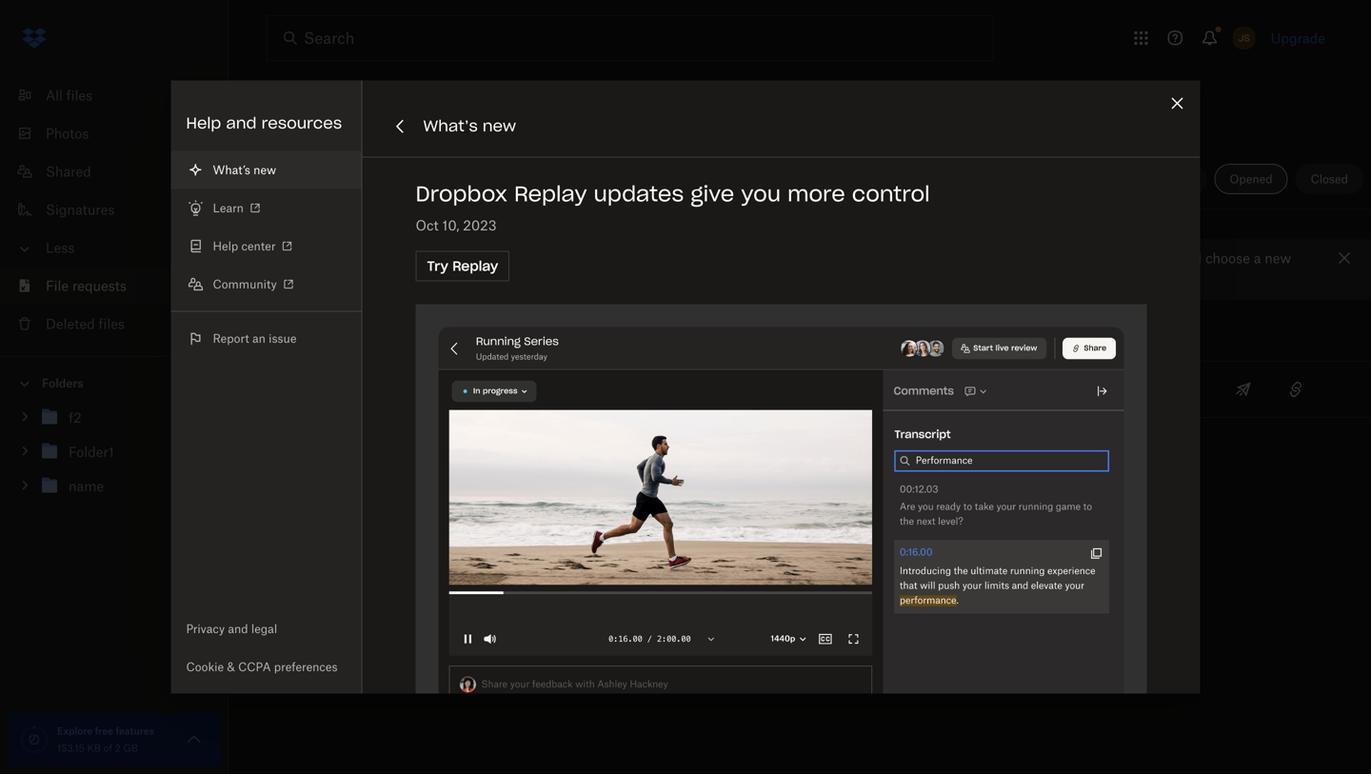 Task type: vqa. For each thing, say whether or not it's contained in the screenshot.
the Get corresponding to Get started with Dropbox
no



Task type: describe. For each thing, give the bounding box(es) containing it.
signatures link
[[15, 191, 229, 229]]

2 column header from the left
[[767, 308, 881, 353]]

1 request from the left
[[315, 250, 362, 266]]

free
[[95, 725, 113, 737]]

1 horizontal spatial file
[[475, 141, 494, 157]]

an
[[252, 332, 266, 346]]

closed button
[[1296, 164, 1364, 194]]

all files link
[[15, 76, 229, 114]]

dropbox replay updates give you more control
[[416, 181, 930, 207]]

features
[[116, 725, 154, 737]]

permission
[[777, 250, 847, 266]]

explore free features 153.15 kb of 2 gb
[[57, 725, 154, 754]]

2 was from the left
[[559, 250, 584, 266]]

row containing -
[[267, 362, 1372, 418]]

file inside "list item"
[[46, 278, 69, 294]]

send email image
[[1232, 378, 1255, 401]]

closed
[[395, 250, 435, 266]]

a file request was closed because the folder was deleted or you no longer have permission to edit the request folder. to reopen it, click 'reopen' and choose a new folder.
[[278, 250, 1292, 289]]

learn about file requests link
[[395, 141, 552, 157]]

deleted
[[588, 250, 635, 266]]

gb
[[123, 743, 138, 754]]

because
[[439, 250, 492, 266]]

&
[[227, 660, 235, 674]]

cell inside row
[[1319, 362, 1372, 417]]

replay for try
[[453, 258, 498, 275]]

0 vertical spatial folder.
[[970, 250, 1008, 266]]

requests inside file requests link
[[72, 278, 127, 294]]

cookie & ccpa preferences button
[[171, 648, 362, 686]]

closed
[[1311, 172, 1349, 186]]

2 - from the left
[[1097, 382, 1102, 398]]

copy link image
[[1285, 378, 1308, 401]]

dropbox replay screen shows basic and advanced capabilities of the tool image
[[439, 327, 1125, 756]]

1 horizontal spatial new
[[483, 116, 516, 136]]

quota usage element
[[19, 725, 50, 755]]

all
[[46, 87, 63, 103]]

shared link
[[15, 152, 229, 191]]

longer
[[701, 250, 741, 266]]

kb
[[87, 743, 101, 754]]

2 horizontal spatial requests
[[498, 141, 552, 157]]

4 column header from the left
[[1097, 308, 1173, 353]]

learn about file requests
[[395, 141, 552, 157]]

upgrade link
[[1271, 30, 1326, 46]]

have
[[744, 250, 774, 266]]

no
[[681, 250, 697, 266]]

edit
[[867, 250, 891, 266]]

community link
[[171, 265, 362, 303]]

of
[[104, 743, 112, 754]]

shared
[[46, 163, 91, 180]]

3 column header from the left
[[965, 308, 1041, 353]]

2 the from the left
[[895, 250, 915, 266]]

cookie
[[186, 660, 224, 674]]

legal
[[251, 622, 277, 636]]

about
[[435, 141, 471, 157]]

upgrade
[[1271, 30, 1326, 46]]

less
[[46, 240, 75, 256]]

1 horizontal spatial what's new
[[423, 116, 516, 136]]

updates
[[594, 181, 684, 207]]

to
[[851, 250, 863, 266]]

deleted files
[[46, 316, 125, 332]]

opened
[[1230, 172, 1273, 186]]

'reopen'
[[1126, 250, 1175, 266]]

what's inside button
[[213, 163, 250, 177]]

dropbox image
[[15, 19, 53, 57]]

photos
[[46, 125, 89, 141]]

learn link
[[171, 189, 362, 227]]

help for help center
[[213, 239, 238, 253]]

name row
[[267, 300, 1372, 362]]

try replay
[[427, 258, 498, 275]]

0 horizontal spatial folder.
[[278, 273, 317, 289]]

folder
[[519, 250, 556, 266]]

more
[[788, 181, 846, 207]]

oct 10, 2023
[[416, 217, 497, 233]]

explore
[[57, 725, 93, 737]]



Task type: locate. For each thing, give the bounding box(es) containing it.
you right or
[[655, 250, 678, 266]]

learn down "go back" icon
[[395, 141, 431, 157]]

files down file requests "list item"
[[99, 316, 125, 332]]

1 horizontal spatial replay
[[514, 181, 587, 207]]

153.15
[[57, 743, 85, 754]]

requests
[[310, 91, 407, 118], [498, 141, 552, 157], [72, 278, 127, 294]]

cookie & ccpa preferences
[[186, 660, 338, 674]]

1 vertical spatial files
[[99, 316, 125, 332]]

privacy and legal
[[186, 622, 277, 636]]

new up learn link
[[254, 163, 276, 177]]

deleted
[[46, 316, 95, 332]]

1 horizontal spatial file
[[267, 91, 303, 118]]

what's new button
[[171, 151, 362, 189]]

resources
[[262, 113, 342, 133]]

you inside a file request was closed because the folder was deleted or you no longer have permission to edit the request folder. to reopen it, click 'reopen' and choose a new folder.
[[655, 250, 678, 266]]

learn
[[395, 141, 431, 157], [213, 201, 244, 215]]

1 vertical spatial what's
[[213, 163, 250, 177]]

help and resources
[[186, 113, 342, 133]]

dropbox
[[416, 181, 508, 207]]

help up what's new button
[[186, 113, 221, 133]]

1 horizontal spatial was
[[559, 250, 584, 266]]

new inside button
[[254, 163, 276, 177]]

and up what's new button
[[226, 113, 257, 133]]

new inside a file request was closed because the folder was deleted or you no longer have permission to edit the request folder. to reopen it, click 'reopen' and choose a new folder.
[[1265, 250, 1292, 266]]

file right "about"
[[475, 141, 494, 157]]

opened button
[[1215, 164, 1289, 194]]

10,
[[442, 217, 460, 233]]

row
[[267, 362, 1372, 418]]

column header
[[569, 308, 683, 353], [767, 308, 881, 353], [965, 308, 1041, 353], [1097, 308, 1173, 353]]

0 vertical spatial what's
[[423, 116, 478, 136]]

file up what's new button
[[267, 91, 303, 118]]

learn for learn about file requests
[[395, 141, 431, 157]]

request right edit
[[918, 250, 966, 266]]

2 horizontal spatial new
[[1265, 250, 1292, 266]]

0 vertical spatial learn
[[395, 141, 431, 157]]

files
[[66, 87, 93, 103], [99, 316, 125, 332]]

report
[[213, 332, 249, 346]]

click
[[1093, 250, 1122, 266]]

folders button
[[0, 369, 229, 397]]

file requests link
[[15, 267, 229, 305]]

and for resources
[[226, 113, 257, 133]]

list
[[0, 65, 229, 356]]

the left folder
[[495, 250, 515, 266]]

replay right try
[[453, 258, 498, 275]]

1 vertical spatial requests
[[498, 141, 552, 157]]

file
[[475, 141, 494, 157], [292, 250, 311, 266]]

file requests inside "list item"
[[46, 278, 127, 294]]

control
[[852, 181, 930, 207]]

1 horizontal spatial learn
[[395, 141, 431, 157]]

learn for learn
[[213, 201, 244, 215]]

cell
[[1319, 362, 1372, 417]]

was left the closed
[[366, 250, 391, 266]]

what's new
[[423, 116, 516, 136], [213, 163, 276, 177]]

1 the from the left
[[495, 250, 515, 266]]

0 vertical spatial help
[[186, 113, 221, 133]]

1 horizontal spatial -
[[1097, 382, 1102, 398]]

help center
[[213, 239, 276, 253]]

1 vertical spatial new
[[254, 163, 276, 177]]

file right a
[[292, 250, 311, 266]]

files for all files
[[66, 87, 93, 103]]

folder. left to
[[970, 250, 1008, 266]]

1 horizontal spatial file requests
[[267, 91, 407, 118]]

0 horizontal spatial new
[[254, 163, 276, 177]]

0 horizontal spatial requests
[[72, 278, 127, 294]]

0 horizontal spatial file
[[292, 250, 311, 266]]

oct
[[416, 217, 439, 233]]

and for legal
[[228, 622, 248, 636]]

1 vertical spatial learn
[[213, 201, 244, 215]]

and
[[226, 113, 257, 133], [1179, 250, 1202, 266], [228, 622, 248, 636]]

files right all
[[66, 87, 93, 103]]

you inside help and resources dialog
[[741, 181, 781, 207]]

0 horizontal spatial what's
[[213, 163, 250, 177]]

the
[[495, 250, 515, 266], [895, 250, 915, 266]]

center
[[241, 239, 276, 253]]

what's up learn link
[[213, 163, 250, 177]]

request
[[315, 250, 362, 266], [918, 250, 966, 266]]

1 horizontal spatial the
[[895, 250, 915, 266]]

1 vertical spatial file requests
[[46, 278, 127, 294]]

less image
[[15, 240, 34, 259]]

signatures
[[46, 201, 115, 218]]

table
[[267, 300, 1372, 418]]

request right a
[[315, 250, 362, 266]]

help for help and resources
[[186, 113, 221, 133]]

files for deleted files
[[99, 316, 125, 332]]

what's
[[423, 116, 478, 136], [213, 163, 250, 177]]

you right give
[[741, 181, 781, 207]]

privacy
[[186, 622, 225, 636]]

file inside a file request was closed because the folder was deleted or you no longer have permission to edit the request folder. to reopen it, click 'reopen' and choose a new folder.
[[292, 250, 311, 266]]

0 horizontal spatial what's new
[[213, 163, 276, 177]]

the right edit
[[895, 250, 915, 266]]

choose
[[1206, 250, 1251, 266]]

preferences
[[274, 660, 338, 674]]

column header down the a file request was closed because the folder was deleted or you no longer have permission to edit the request folder. to reopen it, click 'reopen' and choose a new folder. alert
[[767, 308, 881, 353]]

file
[[267, 91, 303, 118], [46, 278, 69, 294]]

1 vertical spatial file
[[46, 278, 69, 294]]

replay up folder
[[514, 181, 587, 207]]

0 vertical spatial file
[[475, 141, 494, 157]]

0 horizontal spatial files
[[66, 87, 93, 103]]

1 column header from the left
[[569, 308, 683, 353]]

what's new up learn about file requests
[[423, 116, 516, 136]]

all files
[[46, 87, 93, 103]]

was right folder
[[559, 250, 584, 266]]

community
[[213, 277, 277, 292]]

column header down deleted
[[569, 308, 683, 353]]

go back image
[[389, 115, 412, 138]]

what's up "about"
[[423, 116, 478, 136]]

0 vertical spatial you
[[741, 181, 781, 207]]

1 vertical spatial file
[[292, 250, 311, 266]]

report an issue link
[[171, 320, 362, 358]]

1 horizontal spatial request
[[918, 250, 966, 266]]

1 horizontal spatial what's
[[423, 116, 478, 136]]

new up learn about file requests
[[483, 116, 516, 136]]

-
[[965, 382, 970, 398], [1097, 382, 1102, 398]]

0 horizontal spatial the
[[495, 250, 515, 266]]

folder.
[[970, 250, 1008, 266], [278, 273, 317, 289]]

folder. down a
[[278, 273, 317, 289]]

a
[[278, 250, 288, 266]]

a file request was closed because the folder was deleted or you no longer have permission to edit the request folder. to reopen it, click 'reopen' and choose a new folder. alert
[[267, 239, 1372, 300]]

0 vertical spatial file
[[267, 91, 303, 118]]

learn up help center
[[213, 201, 244, 215]]

1 vertical spatial help
[[213, 239, 238, 253]]

reopen
[[1031, 250, 1074, 266]]

file requests list item
[[0, 267, 229, 305]]

give
[[691, 181, 735, 207]]

and left legal
[[228, 622, 248, 636]]

replay inside the try replay button
[[453, 258, 498, 275]]

deleted files link
[[15, 305, 229, 343]]

list containing all files
[[0, 65, 229, 356]]

folders
[[42, 376, 83, 391]]

new right a
[[1265, 250, 1292, 266]]

0 horizontal spatial replay
[[453, 258, 498, 275]]

0 vertical spatial replay
[[514, 181, 587, 207]]

and left choose
[[1179, 250, 1202, 266]]

1 horizontal spatial requests
[[310, 91, 407, 118]]

0 horizontal spatial file requests
[[46, 278, 127, 294]]

2023
[[463, 217, 497, 233]]

what's new up learn link
[[213, 163, 276, 177]]

issue
[[269, 332, 297, 346]]

or
[[639, 250, 651, 266]]

1 vertical spatial replay
[[453, 258, 498, 275]]

and inside a file request was closed because the folder was deleted or you no longer have permission to edit the request folder. to reopen it, click 'reopen' and choose a new folder.
[[1179, 250, 1202, 266]]

report an issue
[[213, 332, 297, 346]]

it,
[[1078, 250, 1090, 266]]

photos link
[[15, 114, 229, 152]]

ccpa
[[238, 660, 271, 674]]

0 vertical spatial files
[[66, 87, 93, 103]]

file down 'less'
[[46, 278, 69, 294]]

1 horizontal spatial you
[[741, 181, 781, 207]]

learn inside help and resources dialog
[[213, 201, 244, 215]]

column header down 'reopen'
[[1097, 308, 1173, 353]]

file requests
[[267, 91, 407, 118], [46, 278, 127, 294]]

help left the center
[[213, 239, 238, 253]]

group
[[0, 397, 229, 518]]

1 vertical spatial what's new
[[213, 163, 276, 177]]

what's new inside button
[[213, 163, 276, 177]]

2
[[115, 743, 121, 754]]

0 horizontal spatial learn
[[213, 201, 244, 215]]

1 horizontal spatial files
[[99, 316, 125, 332]]

0 horizontal spatial was
[[366, 250, 391, 266]]

1 was from the left
[[366, 250, 391, 266]]

0 horizontal spatial you
[[655, 250, 678, 266]]

help and resources dialog
[[171, 80, 1201, 774]]

replay
[[514, 181, 587, 207], [453, 258, 498, 275]]

2 request from the left
[[918, 250, 966, 266]]

name
[[282, 334, 321, 350]]

replay for dropbox
[[514, 181, 587, 207]]

a
[[1254, 250, 1262, 266]]

table containing name
[[267, 300, 1372, 418]]

0 horizontal spatial file
[[46, 278, 69, 294]]

1 vertical spatial and
[[1179, 250, 1202, 266]]

1 horizontal spatial folder.
[[970, 250, 1008, 266]]

1 - from the left
[[965, 382, 970, 398]]

column header down to
[[965, 308, 1041, 353]]

new
[[483, 116, 516, 136], [254, 163, 276, 177], [1265, 250, 1292, 266]]

you
[[741, 181, 781, 207], [655, 250, 678, 266]]

0 vertical spatial requests
[[310, 91, 407, 118]]

0 horizontal spatial request
[[315, 250, 362, 266]]

try
[[427, 258, 449, 275]]

to
[[1012, 250, 1027, 266]]

1 vertical spatial folder.
[[278, 273, 317, 289]]

1 vertical spatial you
[[655, 250, 678, 266]]

help
[[186, 113, 221, 133], [213, 239, 238, 253]]

0 horizontal spatial -
[[965, 382, 970, 398]]

0 vertical spatial file requests
[[267, 91, 407, 118]]

0 vertical spatial what's new
[[423, 116, 516, 136]]

0 vertical spatial new
[[483, 116, 516, 136]]

was
[[366, 250, 391, 266], [559, 250, 584, 266]]

2 vertical spatial requests
[[72, 278, 127, 294]]

2 vertical spatial and
[[228, 622, 248, 636]]

2 vertical spatial new
[[1265, 250, 1292, 266]]

help center link
[[171, 227, 362, 265]]

privacy and legal link
[[171, 610, 362, 648]]

0 vertical spatial and
[[226, 113, 257, 133]]

try replay button
[[416, 251, 510, 281]]



